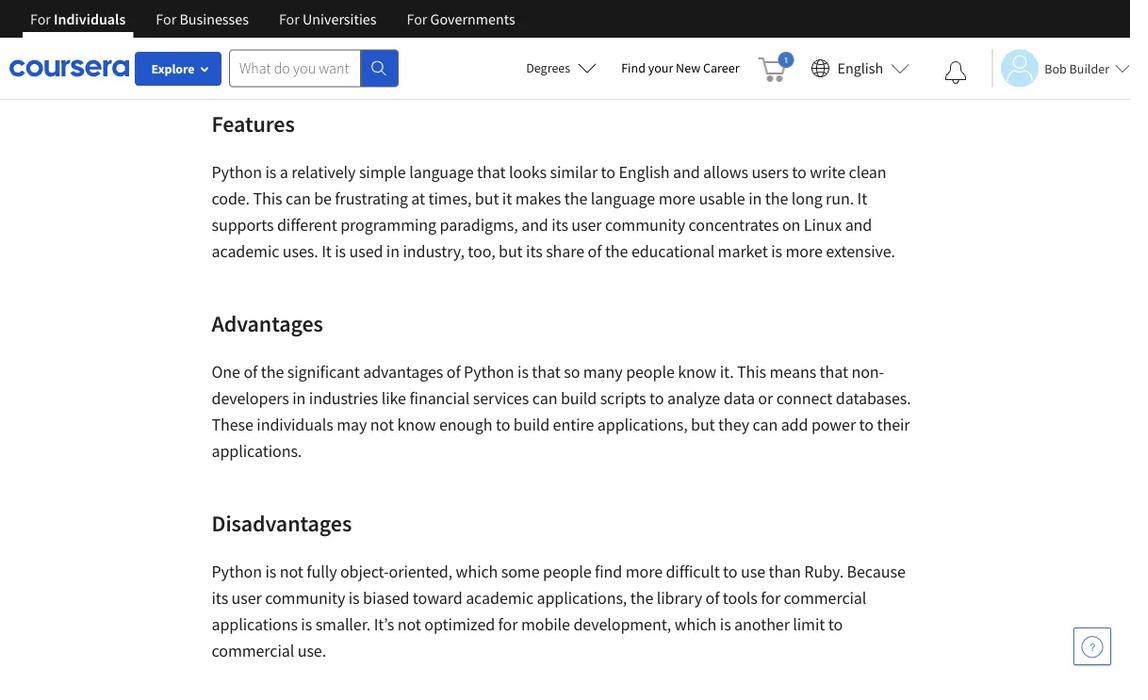Task type: vqa. For each thing, say whether or not it's contained in the screenshot.
which to the bottom
yes



Task type: describe. For each thing, give the bounding box(es) containing it.
too,
[[468, 241, 496, 262]]

to right scripts
[[650, 388, 664, 409]]

industry,
[[403, 241, 465, 262]]

degrees
[[527, 59, 571, 76]]

to right similar on the top of page
[[601, 162, 616, 183]]

linux
[[804, 215, 842, 236]]

may
[[337, 415, 367, 436]]

oriented,
[[389, 562, 453, 583]]

one of the significant advantages of python is that so many people know it. this means that non- developers in industries like financial services can build scripts to analyze data or connect databases. these individuals may not know enough to build entire applications, but they can add power to their applications.
[[212, 362, 912, 462]]

toward
[[413, 588, 463, 609]]

frustrating
[[335, 188, 408, 209]]

academic inside the python is a relatively simple language that looks similar to english and allows users to write clean code. this can be frustrating at times, but it makes the language more usable in the long run. it supports different programming paradigms, and its user community concentrates on linux and academic uses. it is used in industry, too, but its share of the educational market is more extensive.
[[212, 241, 280, 262]]

0 horizontal spatial commercial
[[212, 641, 295, 662]]

career
[[704, 59, 740, 76]]

read more: what is python used for? a beginner's guide
[[212, 41, 608, 62]]

analyze
[[668, 388, 721, 409]]

market
[[718, 241, 768, 262]]

databases.
[[836, 388, 912, 409]]

means
[[770, 362, 817, 383]]

it
[[503, 188, 512, 209]]

1 horizontal spatial in
[[387, 241, 400, 262]]

that inside the python is a relatively simple language that looks similar to english and allows users to write clean code. this can be frustrating at times, but it makes the language more usable in the long run. it supports different programming paradigms, and its user community concentrates on linux and academic uses. it is used in industry, too, but its share of the educational market is more extensive.
[[477, 162, 506, 183]]

used
[[349, 241, 383, 262]]

guide
[[567, 41, 608, 62]]

1 vertical spatial which
[[675, 615, 717, 636]]

beginner's
[[490, 41, 564, 62]]

builder
[[1070, 60, 1110, 77]]

bob builder
[[1045, 60, 1110, 77]]

python inside the python is a relatively simple language that looks similar to english and allows users to write clean code. this can be frustrating at times, but it makes the language more usable in the long run. it supports different programming paradigms, and its user community concentrates on linux and academic uses. it is used in industry, too, but its share of the educational market is more extensive.
[[212, 162, 262, 183]]

relatively
[[292, 162, 356, 183]]

for businesses
[[156, 9, 249, 28]]

non-
[[852, 362, 885, 383]]

one
[[212, 362, 240, 383]]

for?
[[444, 41, 474, 62]]

to up long
[[793, 162, 807, 183]]

many
[[584, 362, 623, 383]]

on
[[783, 215, 801, 236]]

the right share
[[605, 241, 629, 262]]

library
[[657, 588, 703, 609]]

development,
[[574, 615, 672, 636]]

data
[[724, 388, 755, 409]]

code.
[[212, 188, 250, 209]]

difficult
[[666, 562, 720, 583]]

1 vertical spatial for
[[499, 615, 518, 636]]

more:
[[251, 41, 294, 62]]

is down tools
[[720, 615, 732, 636]]

smaller.
[[316, 615, 371, 636]]

2 horizontal spatial and
[[846, 215, 873, 236]]

these
[[212, 415, 254, 436]]

businesses
[[180, 9, 249, 28]]

concentrates
[[689, 215, 780, 236]]

what
[[297, 41, 333, 62]]

advantages
[[212, 309, 323, 338]]

1 vertical spatial know
[[398, 415, 436, 436]]

optimized
[[425, 615, 495, 636]]

different
[[277, 215, 337, 236]]

because
[[848, 562, 906, 583]]

allows
[[704, 162, 749, 183]]

significant
[[287, 362, 360, 383]]

english inside the python is a relatively simple language that looks similar to english and allows users to write clean code. this can be frustrating at times, but it makes the language more usable in the long run. it supports different programming paradigms, and its user community concentrates on linux and academic uses. it is used in industry, too, but its share of the educational market is more extensive.
[[619, 162, 670, 183]]

academic inside python is not fully object-oriented, which some people find more difficult to use than ruby. because its user community is biased toward academic applications, the library of tools for commercial applications is smaller. it's not optimized for mobile development, which is another limit to commercial use.
[[466, 588, 534, 609]]

for for governments
[[407, 9, 428, 28]]

another
[[735, 615, 790, 636]]

financial
[[410, 388, 470, 409]]

developers
[[212, 388, 289, 409]]

to left use
[[724, 562, 738, 583]]

a
[[280, 162, 288, 183]]

this inside the python is a relatively simple language that looks similar to english and allows users to write clean code. this can be frustrating at times, but it makes the language more usable in the long run. it supports different programming paradigms, and its user community concentrates on linux and academic uses. it is used in industry, too, but its share of the educational market is more extensive.
[[253, 188, 283, 209]]

more inside python is not fully object-oriented, which some people find more difficult to use than ruby. because its user community is biased toward academic applications, the library of tools for commercial applications is smaller. it's not optimized for mobile development, which is another limit to commercial use.
[[626, 562, 663, 583]]

the inside one of the significant advantages of python is that so many people know it. this means that non- developers in industries like financial services can build scripts to analyze data or connect databases. these individuals may not know enough to build entire applications, but they can add power to their applications.
[[261, 362, 284, 383]]

0 vertical spatial in
[[749, 188, 762, 209]]

industries
[[309, 388, 379, 409]]

for for universities
[[279, 9, 300, 28]]

0 horizontal spatial and
[[522, 215, 549, 236]]

entire
[[553, 415, 595, 436]]

of right one
[[244, 362, 258, 383]]

simple
[[359, 162, 406, 183]]

1 horizontal spatial and
[[673, 162, 700, 183]]

1 vertical spatial more
[[786, 241, 823, 262]]

than
[[769, 562, 802, 583]]

the down similar on the top of page
[[565, 188, 588, 209]]

people inside python is not fully object-oriented, which some people find more difficult to use than ruby. because its user community is biased toward academic applications, the library of tools for commercial applications is smaller. it's not optimized for mobile development, which is another limit to commercial use.
[[543, 562, 592, 583]]

applications.
[[212, 441, 302, 462]]

0 horizontal spatial it
[[322, 241, 332, 262]]

is down disadvantages
[[265, 562, 277, 583]]

they
[[719, 415, 750, 436]]

find
[[622, 59, 646, 76]]

or
[[759, 388, 774, 409]]

user inside the python is a relatively simple language that looks similar to english and allows users to write clean code. this can be frustrating at times, but it makes the language more usable in the long run. it supports different programming paradigms, and its user community concentrates on linux and academic uses. it is used in industry, too, but its share of the educational market is more extensive.
[[572, 215, 602, 236]]

individuals
[[54, 9, 126, 28]]

read
[[212, 41, 248, 62]]

times,
[[429, 188, 472, 209]]

long
[[792, 188, 823, 209]]

What do you want to learn? text field
[[229, 50, 361, 87]]

for universities
[[279, 9, 377, 28]]

ruby.
[[805, 562, 844, 583]]

shopping cart: 1 item image
[[759, 52, 795, 82]]

help center image
[[1082, 636, 1105, 658]]

tools
[[723, 588, 758, 609]]

of inside python is not fully object-oriented, which some people find more difficult to use than ruby. because its user community is biased toward academic applications, the library of tools for commercial applications is smaller. it's not optimized for mobile development, which is another limit to commercial use.
[[706, 588, 720, 609]]

the down users
[[766, 188, 789, 209]]

object-
[[340, 562, 389, 583]]

uses.
[[283, 241, 318, 262]]

is up "use."
[[301, 615, 312, 636]]

used
[[405, 41, 441, 62]]

usable
[[699, 188, 746, 209]]

python inside one of the significant advantages of python is that so many people know it. this means that non- developers in industries like financial services can build scripts to analyze data or connect databases. these individuals may not know enough to build entire applications, but they can add power to their applications.
[[464, 362, 515, 383]]

biased
[[363, 588, 410, 609]]

0 vertical spatial more
[[659, 188, 696, 209]]

python is not fully object-oriented, which some people find more difficult to use than ruby. because its user community is biased toward academic applications, the library of tools for commercial applications is smaller. it's not optimized for mobile development, which is another limit to commercial use.
[[212, 562, 906, 662]]

makes
[[516, 188, 561, 209]]

so
[[564, 362, 580, 383]]

explore button
[[135, 52, 222, 86]]

for for businesses
[[156, 9, 177, 28]]

use.
[[298, 641, 326, 662]]



Task type: locate. For each thing, give the bounding box(es) containing it.
community
[[606, 215, 686, 236], [265, 588, 345, 609]]

0 horizontal spatial this
[[253, 188, 283, 209]]

user inside python is not fully object-oriented, which some people find more difficult to use than ruby. because its user community is biased toward academic applications, the library of tools for commercial applications is smaller. it's not optimized for mobile development, which is another limit to commercial use.
[[232, 588, 262, 609]]

python up services
[[464, 362, 515, 383]]

like
[[382, 388, 406, 409]]

of up financial
[[447, 362, 461, 383]]

its up the "applications"
[[212, 588, 228, 609]]

is down 'object-' at the left
[[349, 588, 360, 609]]

1 vertical spatial this
[[738, 362, 767, 383]]

of left tools
[[706, 588, 720, 609]]

show notifications image
[[945, 61, 968, 84]]

its
[[552, 215, 569, 236], [526, 241, 543, 262], [212, 588, 228, 609]]

language
[[410, 162, 474, 183], [591, 188, 656, 209]]

0 vertical spatial not
[[371, 415, 394, 436]]

scripts
[[601, 388, 647, 409]]

can down or
[[753, 415, 778, 436]]

know up the analyze
[[678, 362, 717, 383]]

clean
[[850, 162, 887, 183]]

features
[[212, 109, 295, 138]]

similar
[[550, 162, 598, 183]]

0 horizontal spatial user
[[232, 588, 262, 609]]

but
[[475, 188, 499, 209], [499, 241, 523, 262], [691, 415, 716, 436]]

1 horizontal spatial academic
[[466, 588, 534, 609]]

and
[[673, 162, 700, 183], [522, 215, 549, 236], [846, 215, 873, 236]]

1 vertical spatial build
[[514, 415, 550, 436]]

user up share
[[572, 215, 602, 236]]

not left fully
[[280, 562, 304, 583]]

1 horizontal spatial english
[[838, 59, 884, 78]]

english inside button
[[838, 59, 884, 78]]

0 horizontal spatial in
[[293, 388, 306, 409]]

commercial down ruby.
[[784, 588, 867, 609]]

2 horizontal spatial that
[[820, 362, 849, 383]]

it right run.
[[858, 188, 868, 209]]

commercial
[[784, 588, 867, 609], [212, 641, 295, 662]]

0 vertical spatial can
[[286, 188, 311, 209]]

python up code.
[[212, 162, 262, 183]]

this
[[253, 188, 283, 209], [738, 362, 767, 383]]

not down the 'like'
[[371, 415, 394, 436]]

their
[[878, 415, 911, 436]]

its left share
[[526, 241, 543, 262]]

2 vertical spatial not
[[398, 615, 421, 636]]

for up more:
[[279, 9, 300, 28]]

0 horizontal spatial academic
[[212, 241, 280, 262]]

banner navigation
[[15, 0, 531, 38]]

more left usable
[[659, 188, 696, 209]]

2 vertical spatial but
[[691, 415, 716, 436]]

0 horizontal spatial not
[[280, 562, 304, 583]]

1 vertical spatial not
[[280, 562, 304, 583]]

2 horizontal spatial its
[[552, 215, 569, 236]]

your
[[649, 59, 674, 76]]

advantages
[[363, 362, 444, 383]]

community inside the python is a relatively simple language that looks similar to english and allows users to write clean code. this can be frustrating at times, but it makes the language more usable in the long run. it supports different programming paradigms, and its user community concentrates on linux and academic uses. it is used in industry, too, but its share of the educational market is more extensive.
[[606, 215, 686, 236]]

applications, inside python is not fully object-oriented, which some people find more difficult to use than ruby. because its user community is biased toward academic applications, the library of tools for commercial applications is smaller. it's not optimized for mobile development, which is another limit to commercial use.
[[537, 588, 628, 609]]

that up it
[[477, 162, 506, 183]]

academic
[[212, 241, 280, 262], [466, 588, 534, 609]]

0 vertical spatial community
[[606, 215, 686, 236]]

is
[[265, 162, 277, 183], [335, 241, 346, 262], [772, 241, 783, 262], [518, 362, 529, 383], [265, 562, 277, 583], [349, 588, 360, 609], [301, 615, 312, 636], [720, 615, 732, 636]]

for
[[761, 588, 781, 609], [499, 615, 518, 636]]

2 vertical spatial in
[[293, 388, 306, 409]]

english right similar on the top of page
[[619, 162, 670, 183]]

for
[[30, 9, 51, 28], [156, 9, 177, 28], [279, 9, 300, 28], [407, 9, 428, 28]]

0 vertical spatial language
[[410, 162, 474, 183]]

this right the it.
[[738, 362, 767, 383]]

bob
[[1045, 60, 1068, 77]]

and left allows
[[673, 162, 700, 183]]

community down fully
[[265, 588, 345, 609]]

2 for from the left
[[156, 9, 177, 28]]

0 vertical spatial know
[[678, 362, 717, 383]]

applications, down "find"
[[537, 588, 628, 609]]

can up entire
[[533, 388, 558, 409]]

for left mobile
[[499, 615, 518, 636]]

universities
[[303, 9, 377, 28]]

and down makes
[[522, 215, 549, 236]]

is up services
[[518, 362, 529, 383]]

0 vertical spatial its
[[552, 215, 569, 236]]

for governments
[[407, 9, 516, 28]]

find your new career link
[[612, 57, 749, 80]]

more down on
[[786, 241, 823, 262]]

this down a
[[253, 188, 283, 209]]

to left their
[[860, 415, 874, 436]]

what is python used for? a beginner's guide link
[[297, 41, 608, 62]]

1 horizontal spatial community
[[606, 215, 686, 236]]

mobile
[[522, 615, 571, 636]]

in down the programming
[[387, 241, 400, 262]]

0 horizontal spatial its
[[212, 588, 228, 609]]

and up extensive.
[[846, 215, 873, 236]]

1 horizontal spatial people
[[626, 362, 675, 383]]

user up the "applications"
[[232, 588, 262, 609]]

python
[[351, 41, 402, 62], [212, 162, 262, 183], [464, 362, 515, 383], [212, 562, 262, 583]]

2 vertical spatial can
[[753, 415, 778, 436]]

1 horizontal spatial not
[[371, 415, 394, 436]]

the inside python is not fully object-oriented, which some people find more difficult to use than ruby. because its user community is biased toward academic applications, the library of tools for commercial applications is smaller. it's not optimized for mobile development, which is another limit to commercial use.
[[631, 588, 654, 609]]

0 horizontal spatial for
[[499, 615, 518, 636]]

use
[[741, 562, 766, 583]]

is inside one of the significant advantages of python is that so many people know it. this means that non- developers in industries like financial services can build scripts to analyze data or connect databases. these individuals may not know enough to build entire applications, but they can add power to their applications.
[[518, 362, 529, 383]]

its inside python is not fully object-oriented, which some people find more difficult to use than ruby. because its user community is biased toward academic applications, the library of tools for commercial applications is smaller. it's not optimized for mobile development, which is another limit to commercial use.
[[212, 588, 228, 609]]

0 vertical spatial which
[[456, 562, 498, 583]]

1 horizontal spatial know
[[678, 362, 717, 383]]

0 horizontal spatial language
[[410, 162, 474, 183]]

1 horizontal spatial its
[[526, 241, 543, 262]]

1 horizontal spatial can
[[533, 388, 558, 409]]

not right it's
[[398, 615, 421, 636]]

it.
[[720, 362, 734, 383]]

more right "find"
[[626, 562, 663, 583]]

can
[[286, 188, 311, 209], [533, 388, 558, 409], [753, 415, 778, 436]]

0 vertical spatial but
[[475, 188, 499, 209]]

people inside one of the significant advantages of python is that so many people know it. this means that non- developers in industries like financial services can build scripts to analyze data or connect databases. these individuals may not know enough to build entire applications, but they can add power to their applications.
[[626, 362, 675, 383]]

at
[[412, 188, 425, 209]]

it's
[[374, 615, 395, 636]]

1 horizontal spatial which
[[675, 615, 717, 636]]

1 horizontal spatial this
[[738, 362, 767, 383]]

applications
[[212, 615, 298, 636]]

2 horizontal spatial can
[[753, 415, 778, 436]]

0 horizontal spatial community
[[265, 588, 345, 609]]

1 horizontal spatial language
[[591, 188, 656, 209]]

applications, down scripts
[[598, 415, 688, 436]]

connect
[[777, 388, 833, 409]]

1 vertical spatial in
[[387, 241, 400, 262]]

academic down 'supports' in the left of the page
[[212, 241, 280, 262]]

this inside one of the significant advantages of python is that so many people know it. this means that non- developers in industries like financial services can build scripts to analyze data or connect databases. these individuals may not know enough to build entire applications, but they can add power to their applications.
[[738, 362, 767, 383]]

1 for from the left
[[30, 9, 51, 28]]

degrees button
[[511, 47, 612, 89]]

fully
[[307, 562, 337, 583]]

language down similar on the top of page
[[591, 188, 656, 209]]

but left it
[[475, 188, 499, 209]]

for left individuals
[[30, 9, 51, 28]]

can left "be"
[[286, 188, 311, 209]]

build up entire
[[561, 388, 597, 409]]

0 vertical spatial this
[[253, 188, 283, 209]]

disadvantages
[[212, 509, 357, 538]]

to right limit
[[829, 615, 843, 636]]

write
[[811, 162, 846, 183]]

0 horizontal spatial english
[[619, 162, 670, 183]]

services
[[473, 388, 529, 409]]

english button
[[804, 38, 918, 99]]

0 vertical spatial for
[[761, 588, 781, 609]]

for up used
[[407, 9, 428, 28]]

users
[[752, 162, 789, 183]]

0 horizontal spatial that
[[477, 162, 506, 183]]

be
[[314, 188, 332, 209]]

2 vertical spatial more
[[626, 562, 663, 583]]

2 vertical spatial its
[[212, 588, 228, 609]]

applications, inside one of the significant advantages of python is that so many people know it. this means that non- developers in industries like financial services can build scripts to analyze data or connect databases. these individuals may not know enough to build entire applications, but they can add power to their applications.
[[598, 415, 688, 436]]

1 horizontal spatial commercial
[[784, 588, 867, 609]]

to
[[601, 162, 616, 183], [793, 162, 807, 183], [650, 388, 664, 409], [496, 415, 511, 436], [860, 415, 874, 436], [724, 562, 738, 583], [829, 615, 843, 636]]

paradigms,
[[440, 215, 518, 236]]

0 vertical spatial commercial
[[784, 588, 867, 609]]

it right uses.
[[322, 241, 332, 262]]

1 horizontal spatial user
[[572, 215, 602, 236]]

1 vertical spatial it
[[322, 241, 332, 262]]

user
[[572, 215, 602, 236], [232, 588, 262, 609]]

python up the "applications"
[[212, 562, 262, 583]]

1 vertical spatial applications,
[[537, 588, 628, 609]]

new
[[676, 59, 701, 76]]

in up individuals
[[293, 388, 306, 409]]

1 vertical spatial its
[[526, 241, 543, 262]]

1 vertical spatial community
[[265, 588, 345, 609]]

that left non-
[[820, 362, 849, 383]]

educational
[[632, 241, 715, 262]]

0 horizontal spatial know
[[398, 415, 436, 436]]

know down the 'like'
[[398, 415, 436, 436]]

1 horizontal spatial it
[[858, 188, 868, 209]]

build down services
[[514, 415, 550, 436]]

python right is
[[351, 41, 402, 62]]

but down the analyze
[[691, 415, 716, 436]]

1 horizontal spatial that
[[532, 362, 561, 383]]

that left so
[[532, 362, 561, 383]]

but right too,
[[499, 241, 523, 262]]

looks
[[509, 162, 547, 183]]

0 horizontal spatial can
[[286, 188, 311, 209]]

1 vertical spatial academic
[[466, 588, 534, 609]]

coursera image
[[9, 53, 129, 83]]

know
[[678, 362, 717, 383], [398, 415, 436, 436]]

in inside one of the significant advantages of python is that so many people know it. this means that non- developers in industries like financial services can build scripts to analyze data or connect databases. these individuals may not know enough to build entire applications, but they can add power to their applications.
[[293, 388, 306, 409]]

people
[[626, 362, 675, 383], [543, 562, 592, 583]]

which down library
[[675, 615, 717, 636]]

is down on
[[772, 241, 783, 262]]

0 vertical spatial it
[[858, 188, 868, 209]]

a
[[477, 41, 487, 62]]

1 vertical spatial language
[[591, 188, 656, 209]]

extensive.
[[827, 241, 896, 262]]

1 vertical spatial user
[[232, 588, 262, 609]]

it
[[858, 188, 868, 209], [322, 241, 332, 262]]

individuals
[[257, 415, 334, 436]]

in down users
[[749, 188, 762, 209]]

1 vertical spatial but
[[499, 241, 523, 262]]

commercial down the "applications"
[[212, 641, 295, 662]]

the up development,
[[631, 588, 654, 609]]

community up educational
[[606, 215, 686, 236]]

1 horizontal spatial build
[[561, 388, 597, 409]]

share
[[546, 241, 585, 262]]

governments
[[431, 9, 516, 28]]

1 horizontal spatial for
[[761, 588, 781, 609]]

2 horizontal spatial in
[[749, 188, 762, 209]]

0 vertical spatial english
[[838, 59, 884, 78]]

english right shopping cart: 1 item image
[[838, 59, 884, 78]]

for left businesses
[[156, 9, 177, 28]]

of inside the python is a relatively simple language that looks similar to english and allows users to write clean code. this can be frustrating at times, but it makes the language more usable in the long run. it supports different programming paradigms, and its user community concentrates on linux and academic uses. it is used in industry, too, but its share of the educational market is more extensive.
[[588, 241, 602, 262]]

is left used
[[335, 241, 346, 262]]

is left a
[[265, 162, 277, 183]]

2 horizontal spatial not
[[398, 615, 421, 636]]

None search field
[[229, 50, 399, 87]]

1 vertical spatial commercial
[[212, 641, 295, 662]]

0 vertical spatial build
[[561, 388, 597, 409]]

0 horizontal spatial people
[[543, 562, 592, 583]]

its up share
[[552, 215, 569, 236]]

0 vertical spatial academic
[[212, 241, 280, 262]]

but inside one of the significant advantages of python is that so many people know it. this means that non- developers in industries like financial services can build scripts to analyze data or connect databases. these individuals may not know enough to build entire applications, but they can add power to their applications.
[[691, 415, 716, 436]]

not inside one of the significant advantages of python is that so many people know it. this means that non- developers in industries like financial services can build scripts to analyze data or connect databases. these individuals may not know enough to build entire applications, but they can add power to their applications.
[[371, 415, 394, 436]]

limit
[[794, 615, 826, 636]]

3 for from the left
[[279, 9, 300, 28]]

the up developers
[[261, 362, 284, 383]]

for for individuals
[[30, 9, 51, 28]]

academic down some
[[466, 588, 534, 609]]

to down services
[[496, 415, 511, 436]]

for up another
[[761, 588, 781, 609]]

0 vertical spatial applications,
[[598, 415, 688, 436]]

1 vertical spatial english
[[619, 162, 670, 183]]

programming
[[341, 215, 437, 236]]

which left some
[[456, 562, 498, 583]]

can inside the python is a relatively simple language that looks similar to english and allows users to write clean code. this can be frustrating at times, but it makes the language more usable in the long run. it supports different programming paradigms, and its user community concentrates on linux and academic uses. it is used in industry, too, but its share of the educational market is more extensive.
[[286, 188, 311, 209]]

1 vertical spatial can
[[533, 388, 558, 409]]

0 vertical spatial people
[[626, 362, 675, 383]]

enough
[[439, 415, 493, 436]]

of right share
[[588, 241, 602, 262]]

python is a relatively simple language that looks similar to english and allows users to write clean code. this can be frustrating at times, but it makes the language more usable in the long run. it supports different programming paradigms, and its user community concentrates on linux and academic uses. it is used in industry, too, but its share of the educational market is more extensive.
[[212, 162, 896, 262]]

supports
[[212, 215, 274, 236]]

applications,
[[598, 415, 688, 436], [537, 588, 628, 609]]

1 vertical spatial people
[[543, 562, 592, 583]]

0 horizontal spatial which
[[456, 562, 498, 583]]

language up times,
[[410, 162, 474, 183]]

4 for from the left
[[407, 9, 428, 28]]

0 vertical spatial user
[[572, 215, 602, 236]]

add
[[782, 415, 809, 436]]

people up scripts
[[626, 362, 675, 383]]

python inside python is not fully object-oriented, which some people find more difficult to use than ruby. because its user community is biased toward academic applications, the library of tools for commercial applications is smaller. it's not optimized for mobile development, which is another limit to commercial use.
[[212, 562, 262, 583]]

people left "find"
[[543, 562, 592, 583]]

0 horizontal spatial build
[[514, 415, 550, 436]]

community inside python is not fully object-oriented, which some people find more difficult to use than ruby. because its user community is biased toward academic applications, the library of tools for commercial applications is smaller. it's not optimized for mobile development, which is another limit to commercial use.
[[265, 588, 345, 609]]



